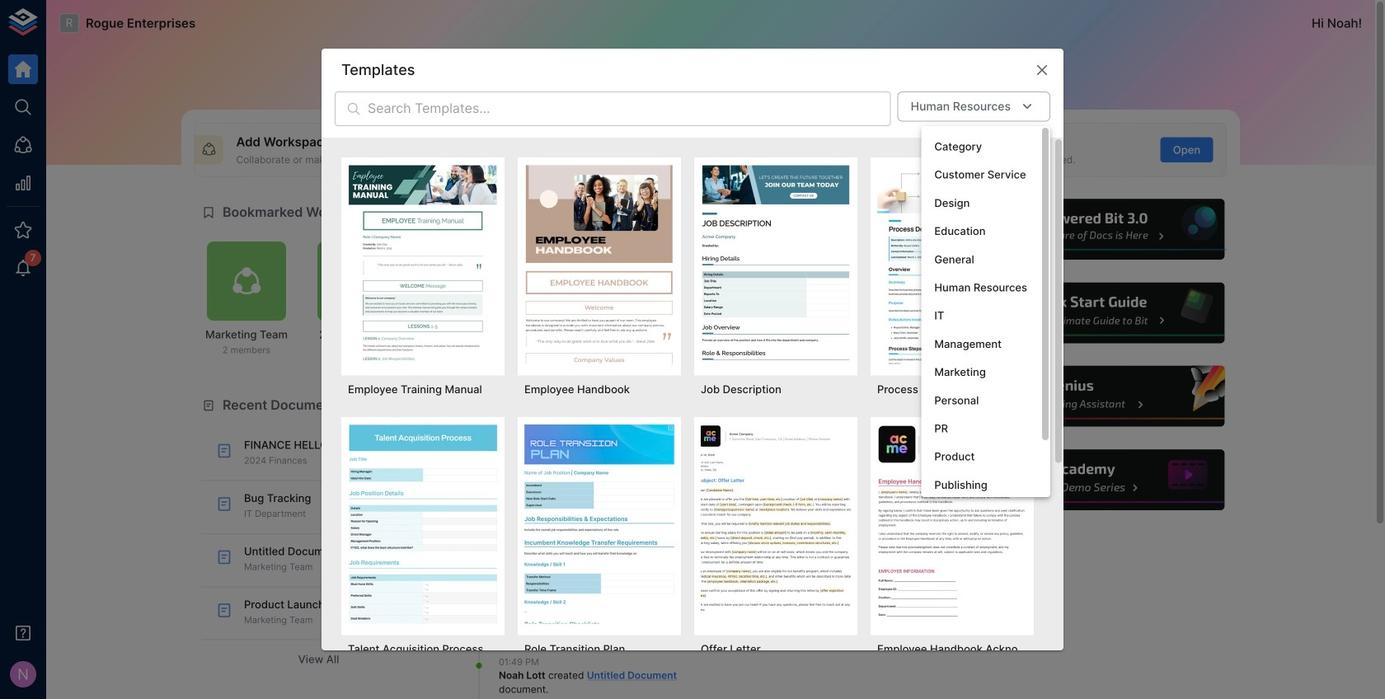 Task type: vqa. For each thing, say whether or not it's contained in the screenshot.
'RELEASE NOTES' image
no



Task type: describe. For each thing, give the bounding box(es) containing it.
employee handbook image
[[525, 164, 675, 364]]

4 help image from the top
[[979, 447, 1227, 513]]

process documentation image
[[877, 164, 1028, 364]]

Search Templates... text field
[[368, 91, 891, 126]]

talent acquisition process image
[[348, 424, 498, 624]]

2 help image from the top
[[979, 280, 1227, 346]]

offer letter image
[[701, 424, 851, 624]]

employee handbook acknowledgement form image
[[877, 424, 1028, 624]]

role transition plan image
[[525, 424, 675, 624]]



Task type: locate. For each thing, give the bounding box(es) containing it.
help image
[[979, 197, 1227, 262], [979, 280, 1227, 346], [979, 364, 1227, 429], [979, 447, 1227, 513]]

job description image
[[701, 164, 851, 364]]

employee training manual image
[[348, 164, 498, 364]]

1 help image from the top
[[979, 197, 1227, 262]]

dialog
[[322, 48, 1064, 699]]

3 help image from the top
[[979, 364, 1227, 429]]



